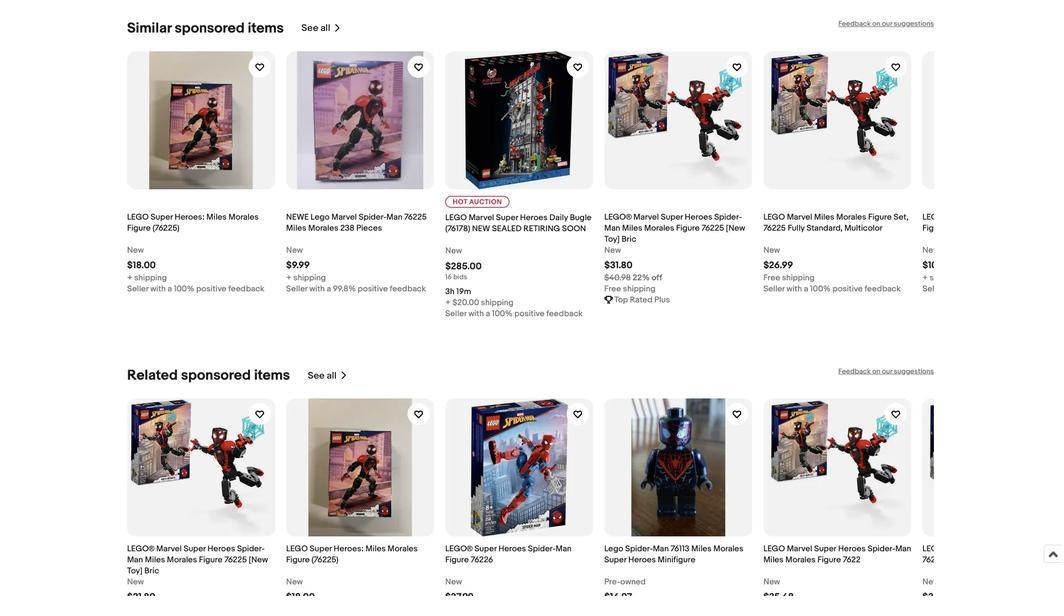 Task type: locate. For each thing, give the bounding box(es) containing it.
new inside new $10.00 + shipping seller with a 100% positive feedback
[[923, 245, 939, 255]]

toy] inside 'lego® marvel super heroes spider- man miles morales figure 76225 [new toy] bric'
[[127, 566, 143, 576]]

1 horizontal spatial + shipping text field
[[286, 272, 326, 283]]

suggestions
[[894, 20, 934, 28], [894, 368, 934, 376]]

a inside new $10.00 + shipping seller with a 100% positive feedback
[[963, 284, 967, 294]]

heroes inside lego marvel super heroes spider-man miles morales figure 7622
[[838, 544, 866, 554]]

seller down the $26.99 text box
[[763, 284, 785, 294]]

$20.00
[[452, 298, 479, 308]]

1 vertical spatial see
[[308, 370, 325, 382]]

with inside new $10.00 + shipping seller with a 100% positive feedback
[[946, 284, 961, 294]]

seller
[[127, 284, 148, 294], [286, 284, 308, 294], [763, 284, 785, 294], [923, 284, 944, 294], [445, 309, 467, 319]]

positive inside new $10.00 + shipping seller with a 100% positive feedback
[[992, 284, 1022, 294]]

0 vertical spatial our
[[882, 20, 892, 28]]

feedback for $9.99
[[390, 284, 426, 294]]

a inside new $9.99 + shipping seller with a 99.8% positive feedback
[[327, 284, 331, 294]]

with inside the new $26.99 free shipping seller with a 100% positive feedback
[[787, 284, 802, 294]]

free down $40.98
[[604, 284, 621, 294]]

2 horizontal spatial seller with a 100% positive feedback text field
[[923, 283, 1060, 294]]

see all for related sponsored items
[[308, 370, 337, 382]]

toy] inside lego® marvel super heroes spider- man miles morales figure 76225 [new toy] bric new $31.80 $40.98 22% off free shipping
[[604, 234, 620, 244]]

New text field
[[127, 245, 144, 256], [604, 245, 621, 256], [763, 245, 780, 256], [923, 245, 939, 256], [445, 245, 462, 256], [286, 577, 303, 588], [763, 577, 780, 588]]

1 horizontal spatial lego®
[[445, 544, 473, 554]]

seller with a 100% positive feedback text field for $10.00
[[923, 283, 1060, 294]]

100% for $26.99
[[810, 284, 831, 294]]

0 vertical spatial see
[[302, 22, 318, 34]]

our
[[882, 20, 892, 28], [882, 368, 892, 376]]

with left 99.8%
[[309, 284, 325, 294]]

feedback on our suggestions link for related sponsored items
[[838, 368, 934, 376]]

+
[[127, 273, 132, 283], [286, 273, 292, 283], [923, 273, 928, 283], [445, 298, 451, 308]]

Seller with a 99.8% positive feedback text field
[[286, 283, 426, 294]]

lego® marvel super heroes spider- man miles morales figure 76225 [new toy] bric new $31.80 $40.98 22% off free shipping
[[604, 212, 745, 294]]

heroes for lego marvel super heroes spider-man miles morales figure 7622
[[838, 544, 866, 554]]

new $10.00 + shipping seller with a 100% positive feedback
[[923, 245, 1060, 294]]

shipping right $20.00
[[481, 298, 514, 308]]

Free shipping text field
[[763, 272, 815, 283], [604, 283, 656, 294]]

new
[[472, 224, 490, 234]]

1 vertical spatial toy]
[[127, 566, 143, 576]]

figure inside 'lego® marvel super heroes spider- man miles morales figure 76225 [new toy] bric'
[[199, 555, 223, 565]]

+ inside new $9.99 + shipping seller with a 99.8% positive feedback
[[286, 273, 292, 283]]

bric
[[622, 234, 636, 244], [144, 566, 159, 576]]

heroes
[[685, 212, 712, 222], [520, 213, 548, 223], [208, 544, 235, 554], [498, 544, 526, 554], [838, 544, 866, 554], [628, 555, 656, 565]]

seller inside the new $26.99 free shipping seller with a 100% positive feedback
[[763, 284, 785, 294]]

marvel inside lego marvel super heroes daily bugle (76178) new sealed retiring soon
[[469, 213, 494, 223]]

see
[[302, 22, 318, 34], [308, 370, 325, 382]]

heroes:
[[175, 212, 205, 222], [970, 212, 1000, 222], [334, 544, 364, 554]]

2 on from the top
[[872, 368, 880, 376]]

miles
[[206, 212, 227, 222], [814, 212, 834, 222], [1002, 212, 1022, 222], [286, 223, 306, 233], [622, 223, 642, 233], [366, 544, 386, 554], [691, 544, 712, 554], [973, 544, 993, 554], [145, 555, 165, 565], [763, 555, 784, 565]]

positive
[[196, 284, 226, 294], [358, 284, 388, 294], [833, 284, 863, 294], [992, 284, 1022, 294], [514, 309, 545, 319]]

0 vertical spatial see all text field
[[302, 22, 330, 34]]

positive for $26.99
[[833, 284, 863, 294]]

a for $9.99
[[327, 284, 331, 294]]

seller with a 100% positive feedback text field for $18.00
[[127, 283, 265, 294]]

morales inside lego® marvel super heroes spider- man miles morales figure 76225 [new toy] bric new $31.80 $40.98 22% off free shipping
[[644, 223, 674, 233]]

shipping down the $26.99 text box
[[782, 273, 815, 283]]

lego® for lego® marvel super heroes spider- man miles morales figure 76225 [new toy] bric
[[127, 544, 154, 554]]

0 vertical spatial feedback
[[838, 20, 871, 28]]

1 horizontal spatial heroes:
[[334, 544, 364, 554]]

feedback inside new $10.00 + shipping seller with a 100% positive feedback
[[1024, 284, 1060, 294]]

feedback
[[838, 20, 871, 28], [838, 368, 871, 376]]

new text field for $18.00
[[127, 245, 144, 256]]

new $9.99 + shipping seller with a 99.8% positive feedback
[[286, 245, 426, 294]]

Seller with a 100% positive feedback text field
[[127, 283, 265, 294], [923, 283, 1060, 294], [445, 308, 583, 319]]

lego® inside lego® super heroes spider-man figure 76226
[[445, 544, 473, 554]]

on for similar sponsored items
[[872, 20, 880, 28]]

feedback
[[228, 284, 265, 294], [390, 284, 426, 294], [865, 284, 901, 294], [1024, 284, 1060, 294], [546, 309, 583, 319]]

99.8%
[[333, 284, 356, 294]]

1 vertical spatial free
[[604, 284, 621, 294]]

heroes inside lego® marvel super heroes spider- man miles morales figure 76225 [new toy] bric new $31.80 $40.98 22% off free shipping
[[685, 212, 712, 222]]

1 vertical spatial bric
[[144, 566, 159, 576]]

new
[[977, 223, 993, 233], [127, 245, 144, 255], [286, 245, 303, 255], [604, 245, 621, 255], [763, 245, 780, 255], [923, 245, 939, 255], [445, 246, 462, 256], [127, 578, 144, 587], [286, 578, 303, 587], [445, 578, 462, 587], [763, 578, 780, 587], [923, 578, 939, 587]]

new inside lego® marvel super heroes spider- man miles morales figure 76225 [new toy] bric new $31.80 $40.98 22% off free shipping
[[604, 245, 621, 255]]

heroes for lego marvel super heroes daily bugle (76178) new sealed retiring soon
[[520, 213, 548, 223]]

0 vertical spatial sponsored
[[175, 20, 245, 37]]

1 vertical spatial lego
[[604, 544, 623, 554]]

marvel for lego® marvel super heroes spider- man miles morales figure 76225 [new toy] bric new $31.80 $40.98 22% off free shipping
[[634, 212, 659, 222]]

with for $9.99
[[309, 284, 325, 294]]

new inside the new $26.99 free shipping seller with a 100% positive feedback
[[763, 245, 780, 255]]

positive inside new $9.99 + shipping seller with a 99.8% positive feedback
[[358, 284, 388, 294]]

100% inside new $10.00 + shipping seller with a 100% positive feedback
[[969, 284, 990, 294]]

0 vertical spatial lego super heroes: miles morales figure (76225)
[[127, 212, 259, 233]]

marvel inside lego marvel miles morales figure se
[[946, 544, 971, 554]]

bric for lego® marvel super heroes spider- man miles morales figure 76225 [new toy] bric new $31.80 $40.98 22% off free shipping
[[622, 234, 636, 244]]

standard,
[[807, 223, 843, 233]]

seller down $10.00
[[923, 284, 944, 294]]

bric inside 'lego® marvel super heroes spider- man miles morales figure 76225 [new toy] bric'
[[144, 566, 159, 576]]

marvel for lego marvel miles morales figure se
[[946, 544, 971, 554]]

76225
[[404, 212, 427, 222], [702, 223, 724, 233], [763, 223, 786, 233], [224, 555, 247, 565]]

shipping down 22%
[[623, 284, 656, 294]]

feedback on our suggestions
[[838, 20, 934, 28], [838, 368, 934, 376]]

see all text field for similar sponsored items
[[302, 22, 330, 34]]

feedback for related sponsored items
[[838, 368, 871, 376]]

0 horizontal spatial lego
[[311, 212, 330, 222]]

new inside new $18.00 + shipping seller with a 100% positive feedback
[[127, 245, 144, 255]]

+ shipping text field down $9.99
[[286, 272, 326, 283]]

3h
[[445, 287, 455, 297]]

figure inside lego® super heroes spider-man figure 76226
[[445, 555, 469, 565]]

1 vertical spatial feedback on our suggestions link
[[838, 368, 934, 376]]

lego marvel miles morales figure set, 76225 fully standard, multicolor
[[763, 212, 909, 233]]

7622
[[843, 555, 861, 565]]

None text field
[[127, 592, 155, 597]]

76225 inside 'lego® marvel super heroes spider- man miles morales figure 76225 [new toy] bric'
[[224, 555, 247, 565]]

bric for lego® marvel super heroes spider- man miles morales figure 76225 [new toy] bric
[[144, 566, 159, 576]]

1 vertical spatial see all link
[[308, 368, 348, 385]]

$285.00
[[445, 261, 482, 272]]

lego inside lego super heroes: miles morales figure (76225) new in box
[[923, 212, 944, 222]]

items
[[248, 20, 284, 37], [254, 368, 290, 385]]

heroes inside lego marvel super heroes daily bugle (76178) new sealed retiring soon
[[520, 213, 548, 223]]

all for similar sponsored items
[[321, 22, 330, 34]]

auction
[[469, 198, 502, 206]]

seller inside new $9.99 + shipping seller with a 99.8% positive feedback
[[286, 284, 308, 294]]

super inside lego marvel super heroes daily bugle (76178) new sealed retiring soon
[[496, 213, 518, 223]]

+ inside new $10.00 + shipping seller with a 100% positive feedback
[[923, 273, 928, 283]]

+ down $10.00
[[923, 273, 928, 283]]

0 horizontal spatial bric
[[144, 566, 159, 576]]

heroes inside 'lego® marvel super heroes spider- man miles morales figure 76225 [new toy] bric'
[[208, 544, 235, 554]]

seller down $9.99 text field
[[286, 284, 308, 294]]

16
[[445, 273, 452, 282]]

+ shipping text field down $18.00 text box
[[127, 272, 167, 283]]

free down the $26.99 text box
[[763, 273, 780, 283]]

feedback on our suggestions link
[[838, 20, 934, 28], [838, 368, 934, 376]]

1 horizontal spatial toy]
[[604, 234, 620, 244]]

1 vertical spatial on
[[872, 368, 880, 376]]

seller inside new $10.00 + shipping seller with a 100% positive feedback
[[923, 284, 944, 294]]

0 vertical spatial bric
[[622, 234, 636, 244]]

1 vertical spatial sponsored
[[181, 368, 251, 385]]

2 horizontal spatial (76225)
[[948, 223, 975, 233]]

2 feedback on our suggestions link from the top
[[838, 368, 934, 376]]

lego® inside 'lego® marvel super heroes spider- man miles morales figure 76225 [new toy] bric'
[[127, 544, 154, 554]]

with down "+ $20.00 shipping" text box
[[468, 309, 484, 319]]

figure
[[868, 212, 892, 222], [127, 223, 151, 233], [676, 223, 700, 233], [923, 223, 946, 233], [1027, 544, 1051, 554], [199, 555, 223, 565], [286, 555, 310, 565], [445, 555, 469, 565], [817, 555, 841, 565]]

owned
[[620, 578, 646, 587]]

rated
[[630, 295, 652, 305]]

0 horizontal spatial + shipping text field
[[127, 272, 167, 283]]

100% for $18.00
[[174, 284, 194, 294]]

morales
[[229, 212, 259, 222], [836, 212, 866, 222], [1024, 212, 1054, 222], [308, 223, 338, 233], [644, 223, 674, 233], [388, 544, 418, 554], [713, 544, 744, 554], [995, 544, 1025, 554], [167, 555, 197, 565], [785, 555, 816, 565]]

marvel inside lego® marvel super heroes spider- man miles morales figure 76225 [new toy] bric new $31.80 $40.98 22% off free shipping
[[634, 212, 659, 222]]

0 vertical spatial items
[[248, 20, 284, 37]]

heroes inside lego® super heroes spider-man figure 76226
[[498, 544, 526, 554]]

seller inside new $18.00 + shipping seller with a 100% positive feedback
[[127, 284, 148, 294]]

See all text field
[[302, 22, 330, 34], [308, 370, 337, 382]]

$26.99
[[763, 260, 793, 271]]

2 feedback from the top
[[838, 368, 871, 376]]

shipping down $10.00 text box
[[930, 273, 962, 283]]

1 horizontal spatial lego super heroes: miles morales figure (76225)
[[286, 544, 418, 565]]

marvel for lego® marvel super heroes spider- man miles morales figure 76225 [new toy] bric
[[156, 544, 182, 554]]

lego®
[[604, 212, 632, 222], [127, 544, 154, 554], [445, 544, 473, 554]]

top rated plus
[[614, 295, 670, 305]]

100% for $10.00
[[969, 284, 990, 294]]

lego right newe
[[311, 212, 330, 222]]

0 horizontal spatial [new
[[249, 555, 268, 565]]

+ shipping text field for $9.99
[[286, 272, 326, 283]]

0 vertical spatial suggestions
[[894, 20, 934, 28]]

0 vertical spatial see all link
[[302, 20, 341, 37]]

100%
[[174, 284, 194, 294], [810, 284, 831, 294], [969, 284, 990, 294], [492, 309, 513, 319]]

on
[[872, 20, 880, 28], [872, 368, 880, 376]]

1 vertical spatial all
[[327, 370, 337, 382]]

shipping inside the new $26.99 free shipping seller with a 100% positive feedback
[[782, 273, 815, 283]]

lego® inside lego® marvel super heroes spider- man miles morales figure 76225 [new toy] bric new $31.80 $40.98 22% off free shipping
[[604, 212, 632, 222]]

related
[[127, 368, 178, 385]]

lego marvel miles morales figure se
[[923, 544, 1061, 565]]

lego inside lego marvel super heroes daily bugle (76178) new sealed retiring soon
[[445, 213, 467, 223]]

new text field for lego® marvel super heroes spider- man miles morales figure 76225 [new toy] bric
[[127, 577, 144, 588]]

0 vertical spatial lego
[[311, 212, 330, 222]]

1 vertical spatial feedback
[[838, 368, 871, 376]]

items for similar sponsored items
[[248, 20, 284, 37]]

suggestions for related sponsored items
[[894, 368, 934, 376]]

figure inside lego super heroes: miles morales figure (76225) new in box
[[923, 223, 946, 233]]

+ down $9.99
[[286, 273, 292, 283]]

seller down $20.00
[[445, 309, 467, 319]]

feedback for $26.99
[[865, 284, 901, 294]]

+ down $18.00
[[127, 273, 132, 283]]

1 horizontal spatial free
[[763, 273, 780, 283]]

+ inside new $285.00 16 bids 3h 19m + $20.00 shipping seller with a 100% positive feedback
[[445, 298, 451, 308]]

1 suggestions from the top
[[894, 20, 934, 28]]

feedback inside new $18.00 + shipping seller with a 100% positive feedback
[[228, 284, 265, 294]]

a
[[168, 284, 172, 294], [327, 284, 331, 294], [804, 284, 808, 294], [963, 284, 967, 294], [486, 309, 490, 319]]

a inside new $18.00 + shipping seller with a 100% positive feedback
[[168, 284, 172, 294]]

man
[[386, 212, 402, 222], [604, 223, 620, 233], [556, 544, 572, 554], [653, 544, 669, 554], [895, 544, 911, 554], [127, 555, 143, 565]]

man inside lego spider-man 76113 miles morales super heroes minifigure
[[653, 544, 669, 554]]

related sponsored items
[[127, 368, 290, 385]]

free
[[763, 273, 780, 283], [604, 284, 621, 294]]

100% inside the new $26.99 free shipping seller with a 100% positive feedback
[[810, 284, 831, 294]]

new $18.00 + shipping seller with a 100% positive feedback
[[127, 245, 265, 294]]

see all link for related sponsored items
[[308, 368, 348, 385]]

1 our from the top
[[882, 20, 892, 28]]

2 suggestions from the top
[[894, 368, 934, 376]]

+ for $10.00
[[923, 273, 928, 283]]

marvel inside "lego marvel miles morales figure set, 76225 fully standard, multicolor"
[[787, 212, 812, 222]]

bric inside lego® marvel super heroes spider- man miles morales figure 76225 [new toy] bric new $31.80 $40.98 22% off free shipping
[[622, 234, 636, 244]]

0 vertical spatial all
[[321, 22, 330, 34]]

1 horizontal spatial (76225)
[[312, 555, 339, 565]]

heroes inside lego spider-man 76113 miles morales super heroes minifigure
[[628, 555, 656, 565]]

0 horizontal spatial free
[[604, 284, 621, 294]]

marvel inside newe lego marvel spider-man 76225 miles morales 238 pieces
[[331, 212, 357, 222]]

lego marvel super heroes spider-man miles morales figure 7622
[[763, 544, 911, 565]]

2 + shipping text field from the left
[[286, 272, 326, 283]]

feedback on our suggestions link for similar sponsored items
[[838, 20, 934, 28]]

daily
[[549, 213, 568, 223]]

0 horizontal spatial (76225)
[[153, 223, 179, 233]]

$18.00 text field
[[127, 260, 156, 271]]

positive inside new $18.00 + shipping seller with a 100% positive feedback
[[196, 284, 226, 294]]

1 vertical spatial items
[[254, 368, 290, 385]]

shipping down $9.99
[[293, 273, 326, 283]]

(76225)
[[153, 223, 179, 233], [948, 223, 975, 233], [312, 555, 339, 565]]

1 feedback on our suggestions link from the top
[[838, 20, 934, 28]]

1 horizontal spatial bric
[[622, 234, 636, 244]]

spider-
[[359, 212, 386, 222], [714, 212, 742, 222], [237, 544, 265, 554], [528, 544, 556, 554], [625, 544, 653, 554], [868, 544, 895, 554]]

New text field
[[286, 245, 303, 256], [127, 577, 144, 588], [445, 577, 462, 588], [923, 577, 939, 588]]

hot
[[453, 198, 467, 206]]

see all text field for related sponsored items
[[308, 370, 337, 382]]

lego inside "lego marvel miles morales figure set, 76225 fully standard, multicolor"
[[763, 212, 785, 222]]

shipping inside new $10.00 + shipping seller with a 100% positive feedback
[[930, 273, 962, 283]]

lego super heroes: miles morales figure (76225)
[[127, 212, 259, 233], [286, 544, 418, 565]]

1 vertical spatial suggestions
[[894, 368, 934, 376]]

seller down $18.00
[[127, 284, 148, 294]]

heroes: for $10.00
[[970, 212, 1000, 222]]

+ inside new $18.00 + shipping seller with a 100% positive feedback
[[127, 273, 132, 283]]

76226
[[471, 555, 493, 565]]

with for $10.00
[[946, 284, 961, 294]]

multicolor
[[845, 223, 883, 233]]

76225 inside newe lego marvel spider-man 76225 miles morales 238 pieces
[[404, 212, 427, 222]]

1 + shipping text field from the left
[[127, 272, 167, 283]]

feedback inside the new $26.99 free shipping seller with a 100% positive feedback
[[865, 284, 901, 294]]

$18.00
[[127, 260, 156, 271]]

toy] for lego® marvel super heroes spider- man miles morales figure 76225 [new toy] bric
[[127, 566, 143, 576]]

None text field
[[286, 592, 315, 597], [445, 592, 474, 597], [604, 592, 632, 597], [763, 592, 794, 597], [923, 592, 952, 597], [286, 592, 315, 597], [445, 592, 474, 597], [604, 592, 632, 597], [763, 592, 794, 597], [923, 592, 952, 597]]

2 feedback on our suggestions from the top
[[838, 368, 934, 376]]

with inside new $18.00 + shipping seller with a 100% positive feedback
[[150, 284, 166, 294]]

2 our from the top
[[882, 368, 892, 376]]

lego
[[127, 212, 149, 222], [763, 212, 785, 222], [923, 212, 944, 222], [445, 213, 467, 223], [286, 544, 308, 554], [763, 544, 785, 554], [923, 544, 944, 554]]

with down $18.00 text box
[[150, 284, 166, 294]]

heroes for lego® marvel super heroes spider- man miles morales figure 76225 [new toy] bric new $31.80 $40.98 22% off free shipping
[[685, 212, 712, 222]]

$10.00 text field
[[923, 260, 952, 271]]

lego
[[311, 212, 330, 222], [604, 544, 623, 554]]

morales inside lego marvel super heroes spider-man miles morales figure 7622
[[785, 555, 816, 565]]

super inside lego® super heroes spider-man figure 76226
[[474, 544, 497, 554]]

+ shipping text field
[[127, 272, 167, 283], [286, 272, 326, 283], [923, 272, 962, 283]]

1 vertical spatial feedback on our suggestions
[[838, 368, 934, 376]]

similar sponsored items
[[127, 20, 284, 37]]

shipping
[[134, 273, 167, 283], [293, 273, 326, 283], [782, 273, 815, 283], [930, 273, 962, 283], [623, 284, 656, 294], [481, 298, 514, 308]]

lego up pre-
[[604, 544, 623, 554]]

1 feedback on our suggestions from the top
[[838, 20, 934, 28]]

2 horizontal spatial + shipping text field
[[923, 272, 962, 283]]

(76225) for $10.00
[[948, 223, 975, 233]]

new text field for lego marvel miles morales figure se
[[923, 577, 939, 588]]

2 horizontal spatial heroes:
[[970, 212, 1000, 222]]

$40.98
[[604, 273, 631, 283]]

with down $10.00 text box
[[946, 284, 961, 294]]

1 horizontal spatial lego
[[604, 544, 623, 554]]

toy]
[[604, 234, 620, 244], [127, 566, 143, 576]]

1 horizontal spatial [new
[[726, 223, 745, 233]]

lego super heroes: miles morales figure (76225) new in box
[[923, 212, 1054, 233]]

76225 inside "lego marvel miles morales figure set, 76225 fully standard, multicolor"
[[763, 223, 786, 233]]

0 vertical spatial toy]
[[604, 234, 620, 244]]

16 bids text field
[[445, 273, 467, 282]]

super
[[151, 212, 173, 222], [661, 212, 683, 222], [946, 212, 968, 222], [496, 213, 518, 223], [184, 544, 206, 554], [310, 544, 332, 554], [474, 544, 497, 554], [814, 544, 836, 554], [604, 555, 626, 565]]

1 vertical spatial [new
[[249, 555, 268, 565]]

heroes: inside lego super heroes: miles morales figure (76225) new in box
[[970, 212, 1000, 222]]

0 vertical spatial [new
[[726, 223, 745, 233]]

1 vertical spatial our
[[882, 368, 892, 376]]

1 vertical spatial see all
[[308, 370, 337, 382]]

+ down 3h
[[445, 298, 451, 308]]

bugle
[[570, 213, 592, 223]]

with inside new $285.00 16 bids 3h 19m + $20.00 shipping seller with a 100% positive feedback
[[468, 309, 484, 319]]

with inside new $9.99 + shipping seller with a 99.8% positive feedback
[[309, 284, 325, 294]]

sponsored
[[175, 20, 245, 37], [181, 368, 251, 385]]

new inside lego super heroes: miles morales figure (76225) new in box
[[977, 223, 993, 233]]

with
[[150, 284, 166, 294], [309, 284, 325, 294], [787, 284, 802, 294], [946, 284, 961, 294], [468, 309, 484, 319]]

0 horizontal spatial heroes:
[[175, 212, 205, 222]]

positive for $9.99
[[358, 284, 388, 294]]

[new inside lego® marvel super heroes spider- man miles morales figure 76225 [new toy] bric new $31.80 $40.98 22% off free shipping
[[726, 223, 745, 233]]

0 horizontal spatial toy]
[[127, 566, 143, 576]]

1 on from the top
[[872, 20, 880, 28]]

1 vertical spatial see all text field
[[308, 370, 337, 382]]

0 horizontal spatial seller with a 100% positive feedback text field
[[127, 283, 265, 294]]

+ shipping text field down $10.00 text box
[[923, 272, 962, 283]]

+ $20.00 shipping text field
[[445, 297, 514, 308]]

0 horizontal spatial lego super heroes: miles morales figure (76225)
[[127, 212, 259, 233]]

our for related sponsored items
[[882, 368, 892, 376]]

seller for $9.99
[[286, 284, 308, 294]]

see all
[[302, 22, 330, 34], [308, 370, 337, 382]]

marvel
[[331, 212, 357, 222], [634, 212, 659, 222], [787, 212, 812, 222], [469, 213, 494, 223], [156, 544, 182, 554], [787, 544, 812, 554], [946, 544, 971, 554]]

2 horizontal spatial lego®
[[604, 212, 632, 222]]

spider- inside lego marvel super heroes spider-man miles morales figure 7622
[[868, 544, 895, 554]]

new $285.00 16 bids 3h 19m + $20.00 shipping seller with a 100% positive feedback
[[445, 246, 583, 319]]

1 feedback from the top
[[838, 20, 871, 28]]

0 vertical spatial free
[[763, 273, 780, 283]]

with for $18.00
[[150, 284, 166, 294]]

free shipping text field down the $26.99 text box
[[763, 272, 815, 283]]

0 vertical spatial on
[[872, 20, 880, 28]]

positive inside the new $26.99 free shipping seller with a 100% positive feedback
[[833, 284, 863, 294]]

$9.99
[[286, 260, 310, 271]]

shipping inside lego® marvel super heroes spider- man miles morales figure 76225 [new toy] bric new $31.80 $40.98 22% off free shipping
[[623, 284, 656, 294]]

0 vertical spatial feedback on our suggestions
[[838, 20, 934, 28]]

Top Rated Plus text field
[[614, 294, 670, 305]]

heroes for lego® marvel super heroes spider- man miles morales figure 76225 [new toy] bric
[[208, 544, 235, 554]]

3 + shipping text field from the left
[[923, 272, 962, 283]]

figure inside lego® marvel super heroes spider- man miles morales figure 76225 [new toy] bric new $31.80 $40.98 22% off free shipping
[[676, 223, 700, 233]]

shipping down $18.00 text box
[[134, 273, 167, 283]]

with for $26.99
[[787, 284, 802, 294]]

0 vertical spatial feedback on our suggestions link
[[838, 20, 934, 28]]

figure inside "lego marvel miles morales figure set, 76225 fully standard, multicolor"
[[868, 212, 892, 222]]

0 horizontal spatial lego®
[[127, 544, 154, 554]]

items for related sponsored items
[[254, 368, 290, 385]]

sponsored for related
[[181, 368, 251, 385]]

0 vertical spatial see all
[[302, 22, 330, 34]]

new text field for lego® super heroes spider-man figure 76226
[[445, 577, 462, 588]]

feedback inside new $9.99 + shipping seller with a 99.8% positive feedback
[[390, 284, 426, 294]]

with down the $26.99 text box
[[787, 284, 802, 294]]

free shipping text field up top
[[604, 283, 656, 294]]

+ for $18.00
[[127, 273, 132, 283]]

seller inside new $285.00 16 bids 3h 19m + $20.00 shipping seller with a 100% positive feedback
[[445, 309, 467, 319]]



Task type: vqa. For each thing, say whether or not it's contained in the screenshot.
LEGO Marvel Miles Morales Figure Se
yes



Task type: describe. For each thing, give the bounding box(es) containing it.
+ for $9.99
[[286, 273, 292, 283]]

seller for $26.99
[[763, 284, 785, 294]]

lego marvel super heroes daily bugle (76178) new sealed retiring soon
[[445, 213, 592, 234]]

morales inside lego super heroes: miles morales figure (76225) new in box
[[1024, 212, 1054, 222]]

new inside new $9.99 + shipping seller with a 99.8% positive feedback
[[286, 245, 303, 255]]

miles inside lego® marvel super heroes spider- man miles morales figure 76225 [new toy] bric new $31.80 $40.98 22% off free shipping
[[622, 223, 642, 233]]

man inside lego® marvel super heroes spider- man miles morales figure 76225 [new toy] bric new $31.80 $40.98 22% off free shipping
[[604, 223, 620, 233]]

new text field for $26.99
[[763, 245, 780, 256]]

all for related sponsored items
[[327, 370, 337, 382]]

3h 19m text field
[[445, 286, 471, 297]]

sponsored for similar
[[175, 20, 245, 37]]

miles inside lego marvel miles morales figure se
[[973, 544, 993, 554]]

box
[[1004, 223, 1018, 233]]

new $26.99 free shipping seller with a 100% positive feedback
[[763, 245, 901, 294]]

$31.80
[[604, 260, 633, 271]]

soon
[[562, 224, 586, 234]]

minifigure
[[658, 555, 695, 565]]

shipping for $10.00
[[930, 273, 962, 283]]

miles inside newe lego marvel spider-man 76225 miles morales 238 pieces
[[286, 223, 306, 233]]

spider- inside newe lego marvel spider-man 76225 miles morales 238 pieces
[[359, 212, 386, 222]]

super inside 'lego® marvel super heroes spider- man miles morales figure 76225 [new toy] bric'
[[184, 544, 206, 554]]

$10.00
[[923, 260, 952, 271]]

se
[[1053, 544, 1061, 554]]

miles inside lego spider-man 76113 miles morales super heroes minifigure
[[691, 544, 712, 554]]

feedback for similar sponsored items
[[838, 20, 871, 28]]

Pre-owned text field
[[604, 577, 646, 588]]

+ shipping text field for $10.00
[[923, 272, 962, 283]]

morales inside lego spider-man 76113 miles morales super heroes minifigure
[[713, 544, 744, 554]]

morales inside 'lego® marvel super heroes spider- man miles morales figure 76225 [new toy] bric'
[[167, 555, 197, 565]]

see all for similar sponsored items
[[302, 22, 330, 34]]

shipping for $18.00
[[134, 273, 167, 283]]

lego® for lego® super heroes spider-man figure 76226
[[445, 544, 473, 554]]

$26.99 text field
[[763, 260, 793, 271]]

our for similar sponsored items
[[882, 20, 892, 28]]

feedback on our suggestions for similar sponsored items
[[838, 20, 934, 28]]

positive for $10.00
[[992, 284, 1022, 294]]

see for similar sponsored items
[[302, 22, 318, 34]]

super inside lego® marvel super heroes spider- man miles morales figure 76225 [new toy] bric new $31.80 $40.98 22% off free shipping
[[661, 212, 683, 222]]

1 vertical spatial lego super heroes: miles morales figure (76225)
[[286, 544, 418, 565]]

[new for lego® marvel super heroes spider- man miles morales figure 76225 [new toy] bric
[[249, 555, 268, 565]]

feedback on our suggestions for related sponsored items
[[838, 368, 934, 376]]

previous price $40.98 22% off text field
[[604, 272, 662, 283]]

free inside the new $26.99 free shipping seller with a 100% positive feedback
[[763, 273, 780, 283]]

man inside lego marvel super heroes spider-man miles morales figure 7622
[[895, 544, 911, 554]]

(76225) for $18.00
[[153, 223, 179, 233]]

feedback for $18.00
[[228, 284, 265, 294]]

lego inside lego spider-man 76113 miles morales super heroes minifigure
[[604, 544, 623, 554]]

positive for $18.00
[[196, 284, 226, 294]]

morales inside newe lego marvel spider-man 76225 miles morales 238 pieces
[[308, 223, 338, 233]]

shipping for $9.99
[[293, 273, 326, 283]]

man inside newe lego marvel spider-man 76225 miles morales 238 pieces
[[386, 212, 402, 222]]

top
[[614, 295, 628, 305]]

feedback inside new $285.00 16 bids 3h 19m + $20.00 shipping seller with a 100% positive feedback
[[546, 309, 583, 319]]

$285.00 text field
[[445, 261, 482, 272]]

fully
[[788, 223, 805, 233]]

plus
[[654, 295, 670, 305]]

76113
[[671, 544, 690, 554]]

heroes: for $18.00
[[175, 212, 205, 222]]

man inside 'lego® marvel super heroes spider- man miles morales figure 76225 [new toy] bric'
[[127, 555, 143, 565]]

on for related sponsored items
[[872, 368, 880, 376]]

0 horizontal spatial free shipping text field
[[604, 283, 656, 294]]

$9.99 text field
[[286, 260, 310, 271]]

lego inside lego marvel miles morales figure se
[[923, 544, 944, 554]]

76225 inside lego® marvel super heroes spider- man miles morales figure 76225 [new toy] bric new $31.80 $40.98 22% off free shipping
[[702, 223, 724, 233]]

newe lego marvel spider-man 76225 miles morales 238 pieces
[[286, 212, 427, 233]]

shipping inside new $285.00 16 bids 3h 19m + $20.00 shipping seller with a 100% positive feedback
[[481, 298, 514, 308]]

pre-
[[604, 578, 620, 587]]

22%
[[633, 273, 650, 283]]

morales inside lego marvel miles morales figure se
[[995, 544, 1025, 554]]

new text field for $285.00
[[445, 245, 462, 256]]

a for $10.00
[[963, 284, 967, 294]]

238
[[340, 223, 354, 233]]

man inside lego® super heroes spider-man figure 76226
[[556, 544, 572, 554]]

set,
[[894, 212, 909, 222]]

seller for $10.00
[[923, 284, 944, 294]]

1 horizontal spatial free shipping text field
[[763, 272, 815, 283]]

pre-owned
[[604, 578, 646, 587]]

new text field for newe lego marvel spider-man 76225 miles morales 238 pieces
[[286, 245, 303, 256]]

1 horizontal spatial seller with a 100% positive feedback text field
[[445, 308, 583, 319]]

retiring
[[523, 224, 560, 234]]

new inside new $285.00 16 bids 3h 19m + $20.00 shipping seller with a 100% positive feedback
[[445, 246, 462, 256]]

lego spider-man 76113 miles morales super heroes minifigure
[[604, 544, 744, 565]]

spider- inside lego spider-man 76113 miles morales super heroes minifigure
[[625, 544, 653, 554]]

super inside lego spider-man 76113 miles morales super heroes minifigure
[[604, 555, 626, 565]]

in
[[995, 223, 1002, 233]]

morales inside "lego marvel miles morales figure set, 76225 fully standard, multicolor"
[[836, 212, 866, 222]]

miles inside "lego marvel miles morales figure set, 76225 fully standard, multicolor"
[[814, 212, 834, 222]]

miles inside lego marvel super heroes spider-man miles morales figure 7622
[[763, 555, 784, 565]]

Seller with a 100% positive feedback text field
[[763, 283, 901, 294]]

a for $26.99
[[804, 284, 808, 294]]

off
[[652, 273, 662, 283]]

lego® for lego® marvel super heroes spider- man miles morales figure 76225 [new toy] bric new $31.80 $40.98 22% off free shipping
[[604, 212, 632, 222]]

lego® super heroes spider-man figure 76226
[[445, 544, 572, 565]]

bids
[[453, 273, 467, 282]]

lego® marvel super heroes spider- man miles morales figure 76225 [new toy] bric
[[127, 544, 268, 576]]

19m
[[456, 287, 471, 297]]

pieces
[[356, 223, 382, 233]]

miles inside 'lego® marvel super heroes spider- man miles morales figure 76225 [new toy] bric'
[[145, 555, 165, 565]]

a for $18.00
[[168, 284, 172, 294]]

marvel for lego marvel super heroes daily bugle (76178) new sealed retiring soon
[[469, 213, 494, 223]]

see for related sponsored items
[[308, 370, 325, 382]]

positive inside new $285.00 16 bids 3h 19m + $20.00 shipping seller with a 100% positive feedback
[[514, 309, 545, 319]]

100% inside new $285.00 16 bids 3h 19m + $20.00 shipping seller with a 100% positive feedback
[[492, 309, 513, 319]]

(76178)
[[445, 224, 470, 234]]

free inside lego® marvel super heroes spider- man miles morales figure 76225 [new toy] bric new $31.80 $40.98 22% off free shipping
[[604, 284, 621, 294]]

figure inside lego marvel super heroes spider-man miles morales figure 7622
[[817, 555, 841, 565]]

$31.80 text field
[[604, 260, 633, 271]]

see all link for similar sponsored items
[[302, 20, 341, 37]]

super inside lego super heroes: miles morales figure (76225) new in box
[[946, 212, 968, 222]]

suggestions for similar sponsored items
[[894, 20, 934, 28]]

sealed
[[492, 224, 522, 234]]

figure inside lego marvel miles morales figure se
[[1027, 544, 1051, 554]]

seller for $18.00
[[127, 284, 148, 294]]

spider- inside 'lego® marvel super heroes spider- man miles morales figure 76225 [new toy] bric'
[[237, 544, 265, 554]]

shipping for $26.99
[[782, 273, 815, 283]]

similar
[[127, 20, 172, 37]]

newe
[[286, 212, 309, 222]]

lego inside lego marvel super heroes spider-man miles morales figure 7622
[[763, 544, 785, 554]]

marvel for lego marvel miles morales figure set, 76225 fully standard, multicolor
[[787, 212, 812, 222]]

feedback for $10.00
[[1024, 284, 1060, 294]]

lego inside newe lego marvel spider-man 76225 miles morales 238 pieces
[[311, 212, 330, 222]]

super inside lego marvel super heroes spider-man miles morales figure 7622
[[814, 544, 836, 554]]

hot auction
[[453, 198, 502, 206]]

+ shipping text field for $18.00
[[127, 272, 167, 283]]

new text field for $31.80
[[604, 245, 621, 256]]

miles inside lego super heroes: miles morales figure (76225) new in box
[[1002, 212, 1022, 222]]

spider- inside lego® super heroes spider-man figure 76226
[[528, 544, 556, 554]]

marvel for lego marvel super heroes spider-man miles morales figure 7622
[[787, 544, 812, 554]]

toy] for lego® marvel super heroes spider- man miles morales figure 76225 [new toy] bric new $31.80 $40.98 22% off free shipping
[[604, 234, 620, 244]]

spider- inside lego® marvel super heroes spider- man miles morales figure 76225 [new toy] bric new $31.80 $40.98 22% off free shipping
[[714, 212, 742, 222]]

[new for lego® marvel super heroes spider- man miles morales figure 76225 [new toy] bric new $31.80 $40.98 22% off free shipping
[[726, 223, 745, 233]]

new text field for $10.00
[[923, 245, 939, 256]]

a inside new $285.00 16 bids 3h 19m + $20.00 shipping seller with a 100% positive feedback
[[486, 309, 490, 319]]



